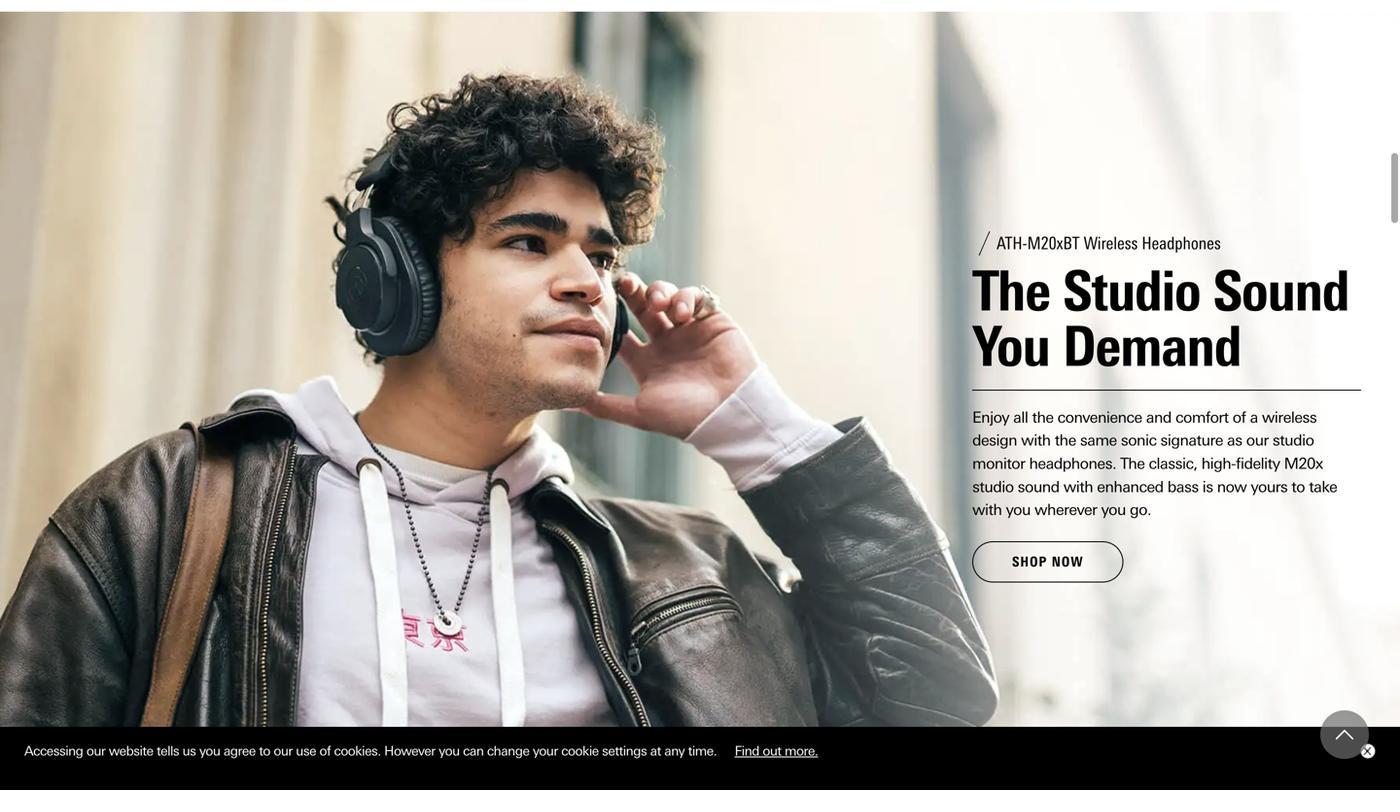 Task type: locate. For each thing, give the bounding box(es) containing it.
to down m20x
[[1292, 478, 1306, 496]]

our
[[1247, 432, 1269, 450], [86, 744, 105, 759], [274, 744, 293, 759]]

you left can
[[439, 744, 460, 759]]

2 horizontal spatial our
[[1247, 432, 1269, 450]]

1 horizontal spatial the
[[1055, 432, 1077, 450]]

settings
[[602, 744, 647, 759]]

0 vertical spatial to
[[1292, 478, 1306, 496]]

studio down monitor
[[973, 478, 1014, 496]]

our left website
[[86, 744, 105, 759]]

1 horizontal spatial studio
[[1273, 432, 1315, 450]]

studio down wireless
[[1273, 432, 1315, 450]]

1 vertical spatial with
[[1064, 478, 1094, 496]]

shop now link
[[973, 542, 1124, 583]]

studio
[[1273, 432, 1315, 450], [973, 478, 1014, 496]]

cookies.
[[334, 744, 381, 759]]

as
[[1228, 432, 1243, 450]]

0 horizontal spatial of
[[320, 744, 331, 759]]

0 horizontal spatial studio
[[973, 478, 1014, 496]]

is
[[1203, 478, 1214, 496]]

0 horizontal spatial the
[[1033, 409, 1054, 426]]

can
[[463, 744, 484, 759]]

you down sound
[[1006, 502, 1031, 519]]

sonic
[[1121, 432, 1157, 450]]

0 vertical spatial of
[[1233, 409, 1247, 426]]

you
[[1006, 502, 1031, 519], [1102, 502, 1126, 519], [199, 744, 220, 759], [439, 744, 460, 759]]

at
[[650, 744, 661, 759]]

1 horizontal spatial to
[[1292, 478, 1306, 496]]

find out more. link
[[720, 737, 833, 767]]

high-
[[1202, 455, 1236, 473]]

of right use
[[320, 744, 331, 759]]

0 vertical spatial the
[[1033, 409, 1054, 426]]

headphones |audio-technica image
[[0, 12, 1401, 791]]

bass
[[1168, 478, 1199, 496]]

wherever
[[1035, 502, 1098, 519]]

cookie
[[562, 744, 599, 759]]

enjoy
[[973, 409, 1010, 426]]

our left use
[[274, 744, 293, 759]]

0 horizontal spatial to
[[259, 744, 270, 759]]

with down headphones.
[[1064, 478, 1094, 496]]

of inside enjoy all the convenience and comfort of a wireless design with the same sonic signature as our studio monitor headphones. the classic, high-fidelity m20x studio sound with enhanced bass is now yours to take with you wherever you go.
[[1233, 409, 1247, 426]]

our inside enjoy all the convenience and comfort of a wireless design with the same sonic signature as our studio monitor headphones. the classic, high-fidelity m20x studio sound with enhanced bass is now yours to take with you wherever you go.
[[1247, 432, 1269, 450]]

the up headphones.
[[1055, 432, 1077, 450]]

find
[[735, 744, 760, 759]]

design
[[973, 432, 1018, 450]]

to
[[1292, 478, 1306, 496], [259, 744, 270, 759]]

with down monitor
[[973, 502, 1002, 519]]

the
[[1033, 409, 1054, 426], [1055, 432, 1077, 450]]

go.
[[1130, 502, 1152, 519]]

the right all
[[1033, 409, 1054, 426]]

convenience
[[1058, 409, 1143, 426]]

1 horizontal spatial with
[[1022, 432, 1051, 450]]

0 horizontal spatial with
[[973, 502, 1002, 519]]

our right as
[[1247, 432, 1269, 450]]

same
[[1081, 432, 1117, 450]]

0 vertical spatial with
[[1022, 432, 1051, 450]]

the
[[1121, 455, 1145, 473]]

use
[[296, 744, 316, 759]]

more.
[[785, 744, 818, 759]]

1 vertical spatial to
[[259, 744, 270, 759]]

agree
[[224, 744, 256, 759]]

find out more.
[[735, 744, 818, 759]]

1 vertical spatial of
[[320, 744, 331, 759]]

time.
[[688, 744, 717, 759]]

1 horizontal spatial of
[[1233, 409, 1247, 426]]

of
[[1233, 409, 1247, 426], [320, 744, 331, 759]]

now
[[1218, 478, 1247, 496]]

with down all
[[1022, 432, 1051, 450]]

any
[[665, 744, 685, 759]]

and
[[1147, 409, 1172, 426]]

of left a
[[1233, 409, 1247, 426]]

to right agree
[[259, 744, 270, 759]]

with
[[1022, 432, 1051, 450], [1064, 478, 1094, 496], [973, 502, 1002, 519]]

arrow up image
[[1337, 727, 1354, 744]]



Task type: describe. For each thing, give the bounding box(es) containing it.
however
[[384, 744, 436, 759]]

enhanced
[[1098, 478, 1164, 496]]

2 vertical spatial with
[[973, 502, 1002, 519]]

fidelity
[[1236, 455, 1281, 473]]

1 horizontal spatial our
[[274, 744, 293, 759]]

all
[[1014, 409, 1029, 426]]

sound
[[1018, 478, 1060, 496]]

comfort
[[1176, 409, 1229, 426]]

us
[[183, 744, 196, 759]]

headphones.
[[1030, 455, 1117, 473]]

0 vertical spatial studio
[[1273, 432, 1315, 450]]

a
[[1251, 409, 1259, 426]]

now
[[1052, 554, 1084, 571]]

accessing
[[24, 744, 83, 759]]

cross image
[[1364, 748, 1372, 756]]

you left "go."
[[1102, 502, 1126, 519]]

tells
[[157, 744, 179, 759]]

take
[[1310, 478, 1338, 496]]

change
[[487, 744, 530, 759]]

shop now button
[[973, 542, 1124, 583]]

yours
[[1251, 478, 1288, 496]]

2 horizontal spatial with
[[1064, 478, 1094, 496]]

out
[[763, 744, 782, 759]]

enjoy all the convenience and comfort of a wireless design with the same sonic signature as our studio monitor headphones. the classic, high-fidelity m20x studio sound with enhanced bass is now yours to take with you wherever you go.
[[973, 409, 1338, 519]]

1 vertical spatial studio
[[973, 478, 1014, 496]]

wireless
[[1263, 409, 1317, 426]]

your
[[533, 744, 558, 759]]

accessing our website tells us you agree to our use of cookies. however you can change your cookie settings at any time.
[[24, 744, 720, 759]]

monitor
[[973, 455, 1026, 473]]

website
[[109, 744, 153, 759]]

shop
[[1013, 554, 1048, 571]]

1 vertical spatial the
[[1055, 432, 1077, 450]]

m20x
[[1285, 455, 1324, 473]]

to inside enjoy all the convenience and comfort of a wireless design with the same sonic signature as our studio monitor headphones. the classic, high-fidelity m20x studio sound with enhanced bass is now yours to take with you wherever you go.
[[1292, 478, 1306, 496]]

signature
[[1161, 432, 1224, 450]]

you right "us"
[[199, 744, 220, 759]]

0 horizontal spatial our
[[86, 744, 105, 759]]

classic,
[[1149, 455, 1198, 473]]

shop now
[[1013, 554, 1084, 571]]



Task type: vqa. For each thing, say whether or not it's contained in the screenshot.
of
yes



